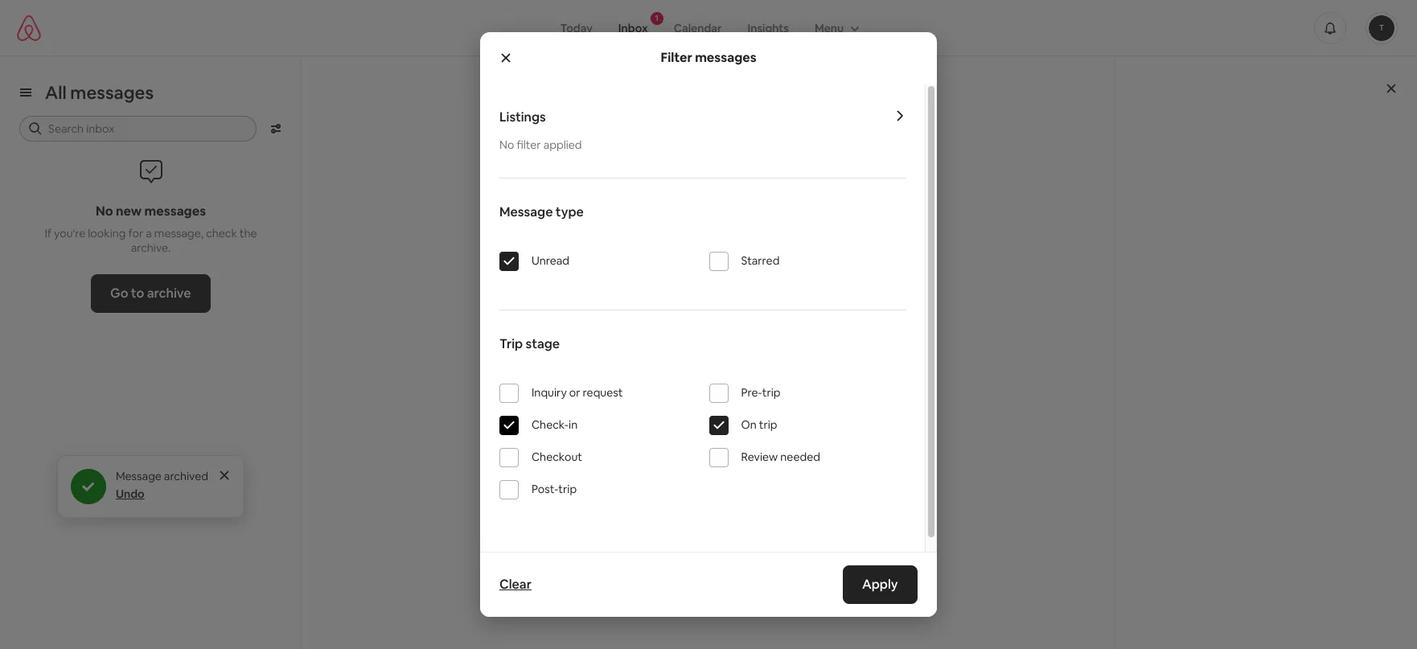 Task type: vqa. For each thing, say whether or not it's contained in the screenshot.
applies
no



Task type: locate. For each thing, give the bounding box(es) containing it.
1 vertical spatial messages
[[70, 81, 154, 104]]

no for new
[[96, 203, 113, 220]]

no
[[500, 138, 514, 152], [96, 203, 113, 220]]

if
[[45, 226, 52, 241]]

you're
[[54, 226, 85, 241]]

messages inside dialog
[[695, 49, 757, 66]]

messages inside no new messages if you're looking for a message, check the archive.
[[145, 203, 206, 220]]

0 horizontal spatial no
[[96, 203, 113, 220]]

0 vertical spatial group
[[802, 12, 870, 43]]

no inside filter messages dialog
[[500, 138, 514, 152]]

trip
[[500, 336, 523, 352]]

message left type
[[500, 204, 553, 220]]

no left filter
[[500, 138, 514, 152]]

1 vertical spatial trip
[[759, 418, 778, 432]]

filter messages
[[661, 49, 757, 66]]

calendar
[[674, 21, 722, 35]]

1 vertical spatial group
[[57, 455, 245, 518]]

go to archive button
[[91, 274, 211, 313]]

the
[[240, 226, 257, 241]]

apply
[[863, 576, 899, 593]]

message for message archived undo
[[116, 469, 162, 483]]

request
[[583, 385, 623, 400]]

message up undo
[[116, 469, 162, 483]]

1 horizontal spatial message
[[500, 204, 553, 220]]

no new messages if you're looking for a message, check the archive.
[[45, 203, 257, 255]]

1 horizontal spatial no
[[500, 138, 514, 152]]

go to archive
[[110, 285, 191, 302]]

no filter applied
[[500, 138, 582, 152]]

clear
[[500, 576, 532, 593]]

success image
[[82, 480, 95, 493]]

2 vertical spatial trip
[[559, 482, 577, 496]]

1 vertical spatial no
[[96, 203, 113, 220]]

message type
[[500, 204, 584, 220]]

inbox
[[619, 21, 648, 35]]

trip for post-trip
[[559, 482, 577, 496]]

no inside no new messages if you're looking for a message, check the archive.
[[96, 203, 113, 220]]

check-in
[[532, 418, 578, 432]]

message
[[500, 204, 553, 220], [116, 469, 162, 483]]

1 vertical spatial message
[[116, 469, 162, 483]]

0 vertical spatial trip
[[763, 385, 781, 400]]

0 vertical spatial no
[[500, 138, 514, 152]]

needed
[[781, 450, 821, 464]]

undo button
[[116, 486, 145, 501]]

all messages heading
[[45, 81, 154, 104]]

looking
[[88, 226, 126, 241]]

0 vertical spatial messages
[[695, 49, 757, 66]]

0 vertical spatial message
[[500, 204, 553, 220]]

new
[[116, 203, 142, 220]]

trip up on trip at the right of the page
[[763, 385, 781, 400]]

no up looking at the top of page
[[96, 203, 113, 220]]

message archived undo
[[116, 469, 208, 501]]

on trip
[[741, 418, 778, 432]]

post-trip
[[532, 482, 577, 496]]

message,
[[154, 226, 204, 241]]

undo
[[116, 486, 145, 501]]

listings
[[500, 109, 546, 126]]

0 horizontal spatial group
[[57, 455, 245, 518]]

review needed
[[741, 450, 821, 464]]

0 horizontal spatial message
[[116, 469, 162, 483]]

2 vertical spatial messages
[[145, 203, 206, 220]]

messages for filter messages
[[695, 49, 757, 66]]

message inside message archived undo
[[116, 469, 162, 483]]

trip right on on the right bottom of page
[[759, 418, 778, 432]]

1 horizontal spatial group
[[802, 12, 870, 43]]

trip down the checkout
[[559, 482, 577, 496]]

group
[[802, 12, 870, 43], [57, 455, 245, 518]]

Search text field
[[48, 121, 245, 137]]

for
[[128, 226, 143, 241]]

messages up message,
[[145, 203, 206, 220]]

messages up search text box
[[70, 81, 154, 104]]

message inside dialog
[[500, 204, 553, 220]]

trip
[[763, 385, 781, 400], [759, 418, 778, 432], [559, 482, 577, 496]]

post-
[[532, 482, 559, 496]]

messages
[[695, 49, 757, 66], [70, 81, 154, 104], [145, 203, 206, 220]]

messages down calendar link
[[695, 49, 757, 66]]

review
[[741, 450, 778, 464]]



Task type: describe. For each thing, give the bounding box(es) containing it.
applied
[[544, 138, 582, 152]]

pre-
[[741, 385, 763, 400]]

trip for on trip
[[759, 418, 778, 432]]

all
[[45, 81, 67, 104]]

on
[[741, 418, 757, 432]]

message for message type
[[500, 204, 553, 220]]

inquiry
[[532, 385, 567, 400]]

inbox 1 calendar
[[619, 12, 722, 35]]

stage
[[526, 336, 560, 352]]

check-
[[532, 418, 569, 432]]

all messages
[[45, 81, 154, 104]]

to
[[131, 285, 145, 302]]

trip for pre-trip
[[763, 385, 781, 400]]

today link
[[548, 12, 606, 43]]

in
[[569, 418, 578, 432]]

trip stage
[[500, 336, 560, 352]]

archive
[[147, 285, 191, 302]]

calendar link
[[661, 12, 735, 43]]

checkout
[[532, 450, 583, 464]]

filter
[[661, 49, 693, 66]]

inquiry or request
[[532, 385, 623, 400]]

unread
[[532, 253, 570, 268]]

insights link
[[735, 12, 802, 43]]

clear button
[[492, 569, 540, 601]]

1
[[655, 12, 659, 23]]

check
[[206, 226, 237, 241]]

filter messages dialog
[[480, 32, 937, 617]]

messages for all messages
[[70, 81, 154, 104]]

archive.
[[131, 241, 171, 255]]

a
[[146, 226, 152, 241]]

pre-trip
[[741, 385, 781, 400]]

apply button
[[844, 566, 918, 604]]

starred
[[741, 253, 780, 268]]

filter
[[517, 138, 541, 152]]

go
[[110, 285, 128, 302]]

type
[[556, 204, 584, 220]]

today
[[561, 21, 593, 35]]

insights
[[748, 21, 789, 35]]

no for filter
[[500, 138, 514, 152]]

or
[[570, 385, 581, 400]]

archived
[[164, 469, 208, 483]]

group containing message archived
[[57, 455, 245, 518]]



